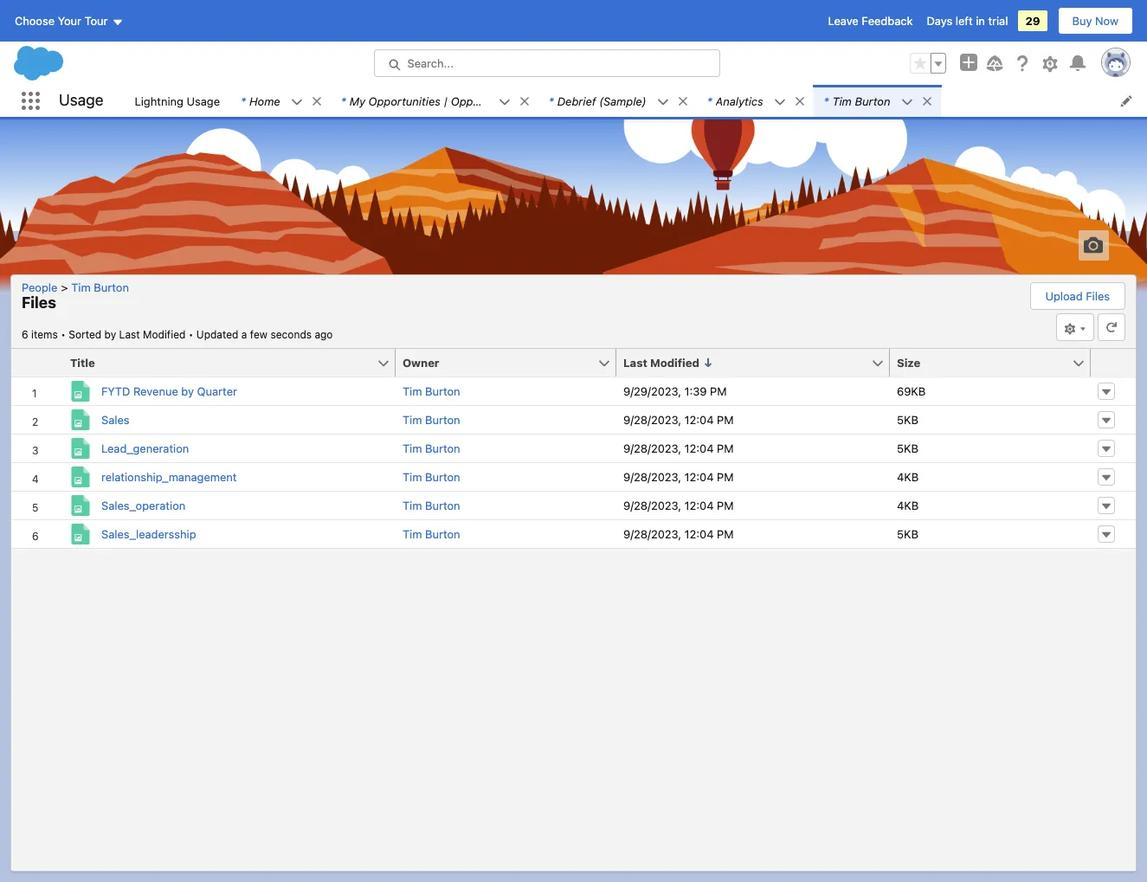 Task type: describe. For each thing, give the bounding box(es) containing it.
9/28/2023, for sales_leadersship
[[624, 527, 682, 541]]

9/28/2023, 12:04 pm for sales_operation
[[624, 499, 734, 513]]

owner element
[[396, 349, 627, 378]]

leave
[[828, 14, 859, 28]]

tim burton link for sales_leadersship
[[403, 527, 460, 541]]

updated
[[196, 328, 239, 341]]

my
[[350, 94, 365, 108]]

burton for sales_operation
[[425, 499, 460, 513]]

last modified element
[[617, 349, 901, 378]]

sales link
[[70, 410, 130, 430]]

feedback
[[862, 14, 913, 28]]

a
[[241, 328, 247, 341]]

* for * debrief (sample)
[[549, 94, 554, 108]]

sales_operation
[[101, 499, 186, 513]]

9/28/2023, 12:04 pm for sales_leadersship
[[624, 527, 734, 541]]

modified inside button
[[650, 356, 700, 370]]

* for * my opportunities | opportunities
[[341, 94, 346, 108]]

pm for fytd revenue by quarter
[[710, 384, 727, 398]]

0 horizontal spatial last
[[119, 328, 140, 341]]

sorted
[[69, 328, 101, 341]]

* analytics
[[707, 94, 763, 108]]

tim burton for sales_leadersship
[[403, 527, 460, 541]]

pm for lead_generation
[[717, 442, 734, 456]]

sales_leadersship
[[101, 527, 196, 541]]

12:04 for relationship_management
[[685, 470, 714, 484]]

action image
[[1091, 349, 1136, 377]]

size element
[[890, 349, 1102, 378]]

9/29/2023, 1:39 pm
[[624, 384, 727, 398]]

5 kb for sales_leadersship
[[897, 527, 919, 541]]

9/28/2023, 12:04 pm for relationship_management
[[624, 470, 734, 484]]

tim for lead_generation
[[403, 442, 422, 456]]

0 horizontal spatial by
[[104, 328, 116, 341]]

trial
[[988, 14, 1008, 28]]

tim for sales_operation
[[403, 499, 422, 513]]

tim burton for fytd revenue by quarter
[[403, 384, 460, 398]]

5 for sales_leadersship
[[897, 527, 904, 541]]

last modified
[[624, 356, 700, 370]]

tim burton link for sales_operation
[[403, 499, 460, 513]]

item number element
[[11, 349, 63, 378]]

upload files button
[[1032, 283, 1124, 309]]

lead_generation
[[101, 442, 189, 456]]

1 opportunities from the left
[[369, 94, 441, 108]]

12:04 for sales_leadersship
[[685, 527, 714, 541]]

tim for relationship_management
[[403, 470, 422, 484]]

tim inside list item
[[833, 94, 852, 108]]

29
[[1026, 14, 1040, 28]]

people link
[[22, 281, 64, 294]]

5 list item from the left
[[814, 85, 941, 117]]

few
[[250, 328, 268, 341]]

pm for sales
[[717, 413, 734, 427]]

kb for relationship_management
[[904, 470, 919, 484]]

9/28/2023, for sales
[[624, 413, 682, 427]]

3 list item from the left
[[538, 85, 697, 117]]

list containing lightning usage
[[124, 85, 1147, 117]]

4 kb for relationship_management
[[897, 470, 919, 484]]

files|files|list view element
[[10, 275, 1137, 872]]

2 opportunities from the left
[[451, 94, 523, 108]]

last inside button
[[624, 356, 648, 370]]

4 list item from the left
[[697, 85, 814, 117]]

revenue
[[133, 384, 178, 398]]

4 for sales_operation
[[897, 499, 904, 513]]

tim burton link for relationship_management
[[403, 470, 460, 484]]

* debrief (sample)
[[549, 94, 647, 108]]

files inside upload files button
[[1086, 289, 1110, 303]]

tim for sales
[[403, 413, 422, 427]]

burton for fytd revenue by quarter
[[425, 384, 460, 398]]

* for * home
[[241, 94, 246, 108]]

9/28/2023, 12:04 pm for lead_generation
[[624, 442, 734, 456]]

6
[[22, 328, 28, 341]]

leave feedback link
[[828, 14, 913, 28]]

fytd revenue by quarter link
[[70, 381, 237, 402]]

fytd revenue by quarter
[[101, 384, 237, 398]]

sales_leadersship link
[[70, 524, 196, 545]]

sales_operation link
[[70, 495, 186, 516]]

* my opportunities | opportunities
[[341, 94, 523, 108]]

5 kb for lead_generation
[[897, 442, 919, 456]]

relationship_management
[[101, 470, 237, 484]]

tim burton for lead_generation
[[403, 442, 460, 456]]

12:04 for sales
[[685, 413, 714, 427]]

item number image
[[11, 349, 63, 377]]

burton for relationship_management
[[425, 470, 460, 484]]

6 items • sorted by last modified • updated a few seconds ago
[[22, 328, 333, 341]]



Task type: locate. For each thing, give the bounding box(es) containing it.
1 horizontal spatial last
[[624, 356, 648, 370]]

• left the updated
[[189, 328, 194, 341]]

2 vertical spatial 5 kb
[[897, 527, 919, 541]]

* down leave
[[824, 94, 829, 108]]

4 * from the left
[[707, 94, 712, 108]]

2 • from the left
[[189, 328, 194, 341]]

•
[[61, 328, 66, 341], [189, 328, 194, 341]]

pm
[[710, 384, 727, 398], [717, 413, 734, 427], [717, 442, 734, 456], [717, 470, 734, 484], [717, 499, 734, 513], [717, 527, 734, 541]]

3 9/28/2023, from the top
[[624, 470, 682, 484]]

in
[[976, 14, 985, 28]]

9/28/2023, for sales_operation
[[624, 499, 682, 513]]

* left "my"
[[341, 94, 346, 108]]

1 vertical spatial last
[[624, 356, 648, 370]]

usage left lightning at the left of the page
[[59, 91, 103, 109]]

5 kb
[[897, 413, 919, 427], [897, 442, 919, 456], [897, 527, 919, 541]]

1 vertical spatial 5
[[897, 442, 904, 456]]

5 12:04 from the top
[[685, 527, 714, 541]]

5 9/28/2023, from the top
[[624, 527, 682, 541]]

2 5 kb from the top
[[897, 442, 919, 456]]

1 5 kb from the top
[[897, 413, 919, 427]]

* home
[[241, 94, 280, 108]]

by
[[104, 328, 116, 341], [181, 384, 194, 398]]

4 9/28/2023, from the top
[[624, 499, 682, 513]]

lead_generation link
[[70, 438, 189, 459]]

title
[[70, 356, 95, 370]]

3 * from the left
[[549, 94, 554, 108]]

1 4 from the top
[[897, 470, 904, 484]]

list item
[[230, 85, 331, 117], [331, 85, 538, 117], [538, 85, 697, 117], [697, 85, 814, 117], [814, 85, 941, 117]]

1 list item from the left
[[230, 85, 331, 117]]

group
[[910, 53, 947, 74]]

tim burton for sales_operation
[[403, 499, 460, 513]]

last right sorted
[[119, 328, 140, 341]]

usage inside "lightning usage" link
[[187, 94, 220, 108]]

* left "analytics"
[[707, 94, 712, 108]]

9/28/2023, for lead_generation
[[624, 442, 682, 456]]

12:04 for sales_operation
[[685, 499, 714, 513]]

1 horizontal spatial by
[[181, 384, 194, 398]]

0 vertical spatial last
[[119, 328, 140, 341]]

tim burton link for fytd revenue by quarter
[[403, 384, 460, 398]]

9/29/2023,
[[624, 384, 682, 398]]

title element
[[63, 349, 406, 378]]

0 vertical spatial 4
[[897, 470, 904, 484]]

size button
[[890, 349, 1072, 377]]

5 9/28/2023, 12:04 pm from the top
[[624, 527, 734, 541]]

home
[[249, 94, 280, 108]]

5 for lead_generation
[[897, 442, 904, 456]]

tim burton link for sales
[[403, 413, 460, 427]]

modified left the updated
[[143, 328, 186, 341]]

owner
[[403, 356, 439, 370]]

opportunities left |
[[369, 94, 441, 108]]

people
[[22, 281, 57, 294]]

1 horizontal spatial •
[[189, 328, 194, 341]]

1 vertical spatial 4 kb
[[897, 499, 919, 513]]

left
[[956, 14, 973, 28]]

now
[[1096, 14, 1119, 28]]

fytd
[[101, 384, 130, 398]]

1 horizontal spatial usage
[[187, 94, 220, 108]]

title button
[[63, 349, 377, 377]]

analytics
[[716, 94, 763, 108]]

4 12:04 from the top
[[685, 499, 714, 513]]

1 vertical spatial by
[[181, 384, 194, 398]]

2 list item from the left
[[331, 85, 538, 117]]

0 vertical spatial 5 kb
[[897, 413, 919, 427]]

4 for relationship_management
[[897, 470, 904, 484]]

modified
[[143, 328, 186, 341], [650, 356, 700, 370]]

search...
[[407, 56, 454, 70]]

opportunities
[[369, 94, 441, 108], [451, 94, 523, 108]]

1 horizontal spatial opportunities
[[451, 94, 523, 108]]

69 kb
[[897, 384, 926, 398]]

1 horizontal spatial modified
[[650, 356, 700, 370]]

kb for fytd revenue by quarter
[[911, 384, 926, 398]]

0 horizontal spatial modified
[[143, 328, 186, 341]]

9/28/2023, for relationship_management
[[624, 470, 682, 484]]

lightning usage
[[135, 94, 220, 108]]

burton for sales
[[425, 413, 460, 427]]

9/28/2023, 12:04 pm for sales
[[624, 413, 734, 427]]

* tim burton
[[824, 94, 891, 108]]

0 horizontal spatial opportunities
[[369, 94, 441, 108]]

by left quarter
[[181, 384, 194, 398]]

debrief
[[557, 94, 596, 108]]

ago
[[315, 328, 333, 341]]

owner button
[[396, 349, 598, 377]]

0 vertical spatial 4 kb
[[897, 470, 919, 484]]

9/28/2023,
[[624, 413, 682, 427], [624, 442, 682, 456], [624, 470, 682, 484], [624, 499, 682, 513], [624, 527, 682, 541]]

4 9/28/2023, 12:04 pm from the top
[[624, 499, 734, 513]]

upload
[[1046, 289, 1083, 303]]

1 12:04 from the top
[[685, 413, 714, 427]]

files status
[[22, 328, 196, 341]]

burton
[[855, 94, 891, 108], [94, 281, 129, 294], [425, 384, 460, 398], [425, 413, 460, 427], [425, 442, 460, 456], [425, 470, 460, 484], [425, 499, 460, 513], [425, 527, 460, 541]]

lightning usage link
[[124, 85, 230, 117]]

files
[[1086, 289, 1110, 303], [22, 294, 56, 312]]

pm for sales_leadersship
[[717, 527, 734, 541]]

• right items
[[61, 328, 66, 341]]

tim burton link for lead_generation
[[403, 442, 460, 456]]

* left home
[[241, 94, 246, 108]]

burton for lead_generation
[[425, 442, 460, 456]]

files right the upload
[[1086, 289, 1110, 303]]

2 12:04 from the top
[[685, 442, 714, 456]]

usage right lightning at the left of the page
[[187, 94, 220, 108]]

1:39
[[685, 384, 707, 398]]

tour
[[85, 14, 108, 28]]

by inside the files grid
[[181, 384, 194, 398]]

buy
[[1073, 14, 1092, 28]]

files up items
[[22, 294, 56, 312]]

1 vertical spatial 5 kb
[[897, 442, 919, 456]]

1 • from the left
[[61, 328, 66, 341]]

3 5 kb from the top
[[897, 527, 919, 541]]

last
[[119, 328, 140, 341], [624, 356, 648, 370]]

2 9/28/2023, from the top
[[624, 442, 682, 456]]

buy now
[[1073, 14, 1119, 28]]

12:04 for lead_generation
[[685, 442, 714, 456]]

1 vertical spatial modified
[[650, 356, 700, 370]]

tim for sales_leadersship
[[403, 527, 422, 541]]

burton for sales_leadersship
[[425, 527, 460, 541]]

files grid
[[11, 349, 1136, 549]]

3 5 from the top
[[897, 527, 904, 541]]

modified up '9/29/2023, 1:39 pm'
[[650, 356, 700, 370]]

5 kb for sales
[[897, 413, 919, 427]]

5 * from the left
[[824, 94, 829, 108]]

text default image
[[311, 95, 323, 107], [519, 95, 531, 107], [677, 95, 689, 107], [794, 95, 806, 107], [921, 95, 933, 107], [291, 96, 303, 108], [499, 96, 511, 108], [657, 96, 669, 108], [774, 96, 786, 108], [901, 96, 913, 108]]

buy now button
[[1058, 7, 1134, 35]]

9/28/2023, 12:04 pm
[[624, 413, 734, 427], [624, 442, 734, 456], [624, 470, 734, 484], [624, 499, 734, 513], [624, 527, 734, 541]]

* left debrief
[[549, 94, 554, 108]]

1 horizontal spatial files
[[1086, 289, 1110, 303]]

5
[[897, 413, 904, 427], [897, 442, 904, 456], [897, 527, 904, 541]]

lightning
[[135, 94, 184, 108]]

action element
[[1091, 349, 1136, 378]]

your
[[58, 14, 81, 28]]

3 9/28/2023, 12:04 pm from the top
[[624, 470, 734, 484]]

12:04
[[685, 413, 714, 427], [685, 442, 714, 456], [685, 470, 714, 484], [685, 499, 714, 513], [685, 527, 714, 541]]

size
[[897, 356, 921, 370]]

by right sorted
[[104, 328, 116, 341]]

kb for lead_generation
[[904, 442, 919, 456]]

last modified button
[[617, 349, 871, 377]]

3 12:04 from the top
[[685, 470, 714, 484]]

tim burton for sales
[[403, 413, 460, 427]]

tim
[[833, 94, 852, 108], [71, 281, 91, 294], [403, 384, 422, 398], [403, 413, 422, 427], [403, 442, 422, 456], [403, 470, 422, 484], [403, 499, 422, 513], [403, 527, 422, 541]]

* for * analytics
[[707, 94, 712, 108]]

days
[[927, 14, 953, 28]]

tim for fytd revenue by quarter
[[403, 384, 422, 398]]

2 * from the left
[[341, 94, 346, 108]]

sales
[[101, 413, 130, 427]]

pm for sales_operation
[[717, 499, 734, 513]]

0 vertical spatial 5
[[897, 413, 904, 427]]

kb for sales_operation
[[904, 499, 919, 513]]

search... button
[[374, 49, 720, 77]]

0 horizontal spatial files
[[22, 294, 56, 312]]

(sample)
[[599, 94, 647, 108]]

tim burton for relationship_management
[[403, 470, 460, 484]]

pm for relationship_management
[[717, 470, 734, 484]]

0 horizontal spatial •
[[61, 328, 66, 341]]

69
[[897, 384, 911, 398]]

kb for sales
[[904, 413, 919, 427]]

tim burton link
[[64, 281, 136, 294], [403, 384, 460, 398], [403, 413, 460, 427], [403, 442, 460, 456], [403, 470, 460, 484], [403, 499, 460, 513], [403, 527, 460, 541]]

kb
[[911, 384, 926, 398], [904, 413, 919, 427], [904, 442, 919, 456], [904, 470, 919, 484], [904, 499, 919, 513], [904, 527, 919, 541]]

5 for sales
[[897, 413, 904, 427]]

*
[[241, 94, 246, 108], [341, 94, 346, 108], [549, 94, 554, 108], [707, 94, 712, 108], [824, 94, 829, 108]]

2 4 from the top
[[897, 499, 904, 513]]

kb for sales_leadersship
[[904, 527, 919, 541]]

4 kb
[[897, 470, 919, 484], [897, 499, 919, 513]]

1 4 kb from the top
[[897, 470, 919, 484]]

1 5 from the top
[[897, 413, 904, 427]]

choose
[[15, 14, 55, 28]]

last up 9/29/2023,
[[624, 356, 648, 370]]

0 vertical spatial modified
[[143, 328, 186, 341]]

1 9/28/2023, from the top
[[624, 413, 682, 427]]

* for * tim burton
[[824, 94, 829, 108]]

4
[[897, 470, 904, 484], [897, 499, 904, 513]]

items
[[31, 328, 58, 341]]

list
[[124, 85, 1147, 117]]

1 9/28/2023, 12:04 pm from the top
[[624, 413, 734, 427]]

usage
[[59, 91, 103, 109], [187, 94, 220, 108]]

choose your tour button
[[14, 7, 124, 35]]

|
[[444, 94, 448, 108]]

2 4 kb from the top
[[897, 499, 919, 513]]

2 5 from the top
[[897, 442, 904, 456]]

leave feedback
[[828, 14, 913, 28]]

choose your tour
[[15, 14, 108, 28]]

1 * from the left
[[241, 94, 246, 108]]

1 vertical spatial 4
[[897, 499, 904, 513]]

4 kb for sales_operation
[[897, 499, 919, 513]]

seconds
[[271, 328, 312, 341]]

2 vertical spatial 5
[[897, 527, 904, 541]]

days left in trial
[[927, 14, 1008, 28]]

0 vertical spatial by
[[104, 328, 116, 341]]

tim burton
[[71, 281, 129, 294], [403, 384, 460, 398], [403, 413, 460, 427], [403, 442, 460, 456], [403, 470, 460, 484], [403, 499, 460, 513], [403, 527, 460, 541]]

0 horizontal spatial usage
[[59, 91, 103, 109]]

relationship_management link
[[70, 467, 237, 488]]

opportunities right |
[[451, 94, 523, 108]]

quarter
[[197, 384, 237, 398]]

2 9/28/2023, 12:04 pm from the top
[[624, 442, 734, 456]]

upload files
[[1046, 289, 1110, 303]]



Task type: vqa. For each thing, say whether or not it's contained in the screenshot.


